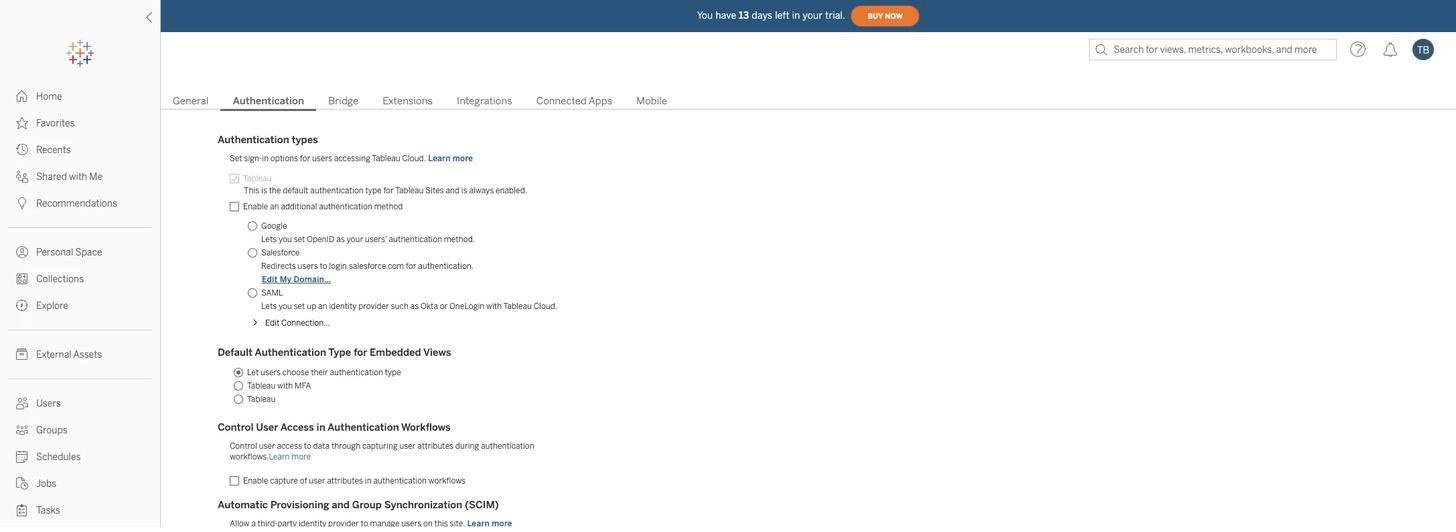 Task type: describe. For each thing, give the bounding box(es) containing it.
control user access in authentication workflows
[[218, 422, 451, 434]]

by text only_f5he34f image for tasks
[[16, 505, 28, 517]]

authentication.
[[418, 262, 474, 271]]

buy
[[868, 12, 883, 20]]

external assets
[[36, 350, 102, 361]]

with inside the shared with me link
[[69, 171, 87, 183]]

option group containing google
[[244, 220, 558, 313]]

data
[[313, 442, 330, 451]]

with inside let users choose their authentication type tableau with mfa tableau
[[277, 382, 293, 391]]

option group containing let users choose their authentication type
[[230, 366, 558, 407]]

users link
[[0, 391, 160, 417]]

connection…
[[281, 319, 330, 328]]

with inside google lets you set openid as your users' authentication method. salesforce redirects users to login.salesforce.com for authentication. edit my domain… saml lets you set up an identity provider such as okta or onelogin with tableau cloud.
[[486, 302, 502, 311]]

salesforce
[[261, 249, 300, 258]]

identity
[[329, 302, 357, 311]]

assets
[[73, 350, 102, 361]]

types
[[292, 134, 318, 146]]

authentication up sign-
[[218, 134, 289, 146]]

for right type
[[354, 347, 367, 359]]

users inside google lets you set openid as your users' authentication method. salesforce redirects users to login.salesforce.com for authentication. edit my domain… saml lets you set up an identity provider such as okta or onelogin with tableau cloud.
[[298, 262, 318, 271]]

personal
[[36, 247, 73, 259]]

in up the group
[[365, 477, 372, 486]]

by text only_f5he34f image for collections
[[16, 273, 28, 285]]

learn more link for types
[[428, 153, 474, 164]]

authentication up synchronization
[[373, 477, 427, 486]]

home
[[36, 91, 62, 102]]

type inside the tableau this is the default authentication type for tableau sites and is always enabled. enable an additional authentication method
[[365, 186, 382, 196]]

options
[[271, 154, 298, 163]]

space
[[75, 247, 102, 259]]

method
[[374, 202, 403, 212]]

home link
[[0, 83, 160, 110]]

of
[[300, 477, 307, 486]]

set sign-in options for users accessing tableau cloud. learn more
[[230, 154, 473, 163]]

your for users'
[[347, 235, 363, 245]]

up
[[307, 302, 316, 311]]

1 horizontal spatial user
[[309, 477, 325, 486]]

buy now button
[[851, 5, 920, 27]]

collections link
[[0, 266, 160, 293]]

authentication up choose
[[255, 347, 326, 359]]

edit inside google lets you set openid as your users' authentication method. salesforce redirects users to login.salesforce.com for authentication. edit my domain… saml lets you set up an identity provider such as okta or onelogin with tableau cloud.
[[262, 275, 278, 285]]

0 vertical spatial users
[[312, 154, 332, 163]]

connected apps
[[536, 95, 612, 107]]

me
[[89, 171, 103, 183]]

sub-spaces tab list
[[161, 94, 1456, 111]]

edit my domain… link
[[261, 275, 332, 285]]

type inside let users choose their authentication type tableau with mfa tableau
[[385, 368, 401, 378]]

authentication down set sign-in options for users accessing tableau cloud. learn more
[[310, 186, 364, 196]]

workflows
[[401, 422, 451, 434]]

login.salesforce.com
[[329, 262, 404, 271]]

you have 13 days left in your trial.
[[697, 10, 845, 21]]

enabled.
[[496, 186, 527, 196]]

control for control user access in authentication workflows
[[218, 422, 254, 434]]

default
[[218, 347, 253, 359]]

integrations
[[457, 95, 512, 107]]

through
[[332, 442, 361, 451]]

my
[[280, 275, 292, 285]]

tasks link
[[0, 498, 160, 525]]

recents
[[36, 145, 71, 156]]

the
[[269, 186, 281, 196]]

by text only_f5he34f image for recommendations
[[16, 198, 28, 210]]

0 horizontal spatial user
[[259, 442, 275, 451]]

attributes inside control user access to data through capturing user attributes during authentication workflows.
[[418, 442, 454, 451]]

authentication up openid at the top left of the page
[[319, 202, 372, 212]]

for inside google lets you set openid as your users' authentication method. salesforce redirects users to login.salesforce.com for authentication. edit my domain… saml lets you set up an identity provider such as okta or onelogin with tableau cloud.
[[406, 262, 416, 271]]

(scim)
[[465, 500, 499, 512]]

0 horizontal spatial and
[[332, 500, 350, 512]]

mfa
[[295, 382, 311, 391]]

tasks
[[36, 506, 60, 517]]

your for trial.
[[803, 10, 823, 21]]

their
[[311, 368, 328, 378]]

workflows.
[[230, 453, 269, 462]]

such
[[391, 302, 409, 311]]

sites
[[426, 186, 444, 196]]

2 you from the top
[[279, 302, 292, 311]]

choose
[[283, 368, 309, 378]]

in down 'authentication types'
[[262, 154, 269, 163]]

1 is from the left
[[261, 186, 267, 196]]

recommendations link
[[0, 190, 160, 217]]

additional
[[281, 202, 317, 212]]

recommendations
[[36, 198, 117, 210]]

to inside control user access to data through capturing user attributes during authentication workflows.
[[304, 442, 311, 451]]

collections
[[36, 274, 84, 285]]

tableau inside google lets you set openid as your users' authentication method. salesforce redirects users to login.salesforce.com for authentication. edit my domain… saml lets you set up an identity provider such as okta or onelogin with tableau cloud.
[[503, 302, 532, 311]]

external
[[36, 350, 71, 361]]

by text only_f5he34f image for users
[[16, 398, 28, 410]]

now
[[885, 12, 903, 20]]

buy now
[[868, 12, 903, 20]]

by text only_f5he34f image for explore
[[16, 300, 28, 312]]

by text only_f5he34f image for schedules
[[16, 451, 28, 464]]

set
[[230, 154, 242, 163]]

1 you from the top
[[279, 235, 292, 245]]

shared with me
[[36, 171, 103, 183]]

always
[[469, 186, 494, 196]]

recents link
[[0, 137, 160, 163]]

authentication inside google lets you set openid as your users' authentication method. salesforce redirects users to login.salesforce.com for authentication. edit my domain… saml lets you set up an identity provider such as okta or onelogin with tableau cloud.
[[389, 235, 442, 245]]

let users choose their authentication type tableau with mfa tableau
[[247, 368, 401, 405]]

default authentication type for embedded views
[[218, 347, 451, 359]]

embedded
[[370, 347, 421, 359]]

by text only_f5he34f image for shared with me
[[16, 171, 28, 183]]

edit connection…
[[265, 319, 330, 328]]

edit inside dropdown button
[[265, 319, 280, 328]]

for inside the tableau this is the default authentication type for tableau sites and is always enabled. enable an additional authentication method
[[383, 186, 394, 196]]

capture
[[270, 477, 298, 486]]

for down types
[[300, 154, 310, 163]]

tableau this is the default authentication type for tableau sites and is always enabled. enable an additional authentication method
[[243, 174, 527, 212]]

by text only_f5he34f image for jobs
[[16, 478, 28, 490]]

authentication up "capturing"
[[328, 422, 399, 434]]

google
[[261, 222, 287, 231]]

jobs link
[[0, 471, 160, 498]]

during
[[455, 442, 479, 451]]

left
[[775, 10, 790, 21]]

0 vertical spatial more
[[453, 154, 473, 163]]

control for control user access to data through capturing user attributes during authentication workflows.
[[230, 442, 257, 451]]

personal space
[[36, 247, 102, 259]]

external assets link
[[0, 342, 160, 368]]

onelogin
[[450, 302, 485, 311]]

by text only_f5he34f image for recents
[[16, 144, 28, 156]]

authentication inside let users choose their authentication type tableau with mfa tableau
[[330, 368, 383, 378]]



Task type: vqa. For each thing, say whether or not it's contained in the screenshot.
BUY NOW
yes



Task type: locate. For each thing, give the bounding box(es) containing it.
in right left
[[792, 10, 800, 21]]

navigation
[[161, 91, 1456, 111]]

authentication down type
[[330, 368, 383, 378]]

0 horizontal spatial learn more link
[[269, 453, 311, 462]]

1 horizontal spatial cloud.
[[534, 302, 557, 311]]

by text only_f5he34f image for home
[[16, 90, 28, 102]]

users down types
[[312, 154, 332, 163]]

1 vertical spatial you
[[279, 302, 292, 311]]

by text only_f5he34f image inside home link
[[16, 90, 28, 102]]

by text only_f5he34f image
[[16, 117, 28, 129], [16, 171, 28, 183], [16, 273, 28, 285], [16, 349, 28, 361]]

is left 'always'
[[461, 186, 467, 196]]

your
[[803, 10, 823, 21], [347, 235, 363, 245]]

an down the
[[270, 202, 279, 212]]

you up 'salesforce'
[[279, 235, 292, 245]]

favorites
[[36, 118, 75, 129]]

by text only_f5he34f image inside groups link
[[16, 425, 28, 437]]

2 vertical spatial with
[[277, 382, 293, 391]]

you up edit connection… dropdown button
[[279, 302, 292, 311]]

schedules
[[36, 452, 81, 464]]

saml
[[261, 289, 283, 298]]

by text only_f5he34f image left external
[[16, 349, 28, 361]]

0 horizontal spatial to
[[304, 442, 311, 451]]

authentication
[[233, 95, 304, 107], [218, 134, 289, 146], [255, 347, 326, 359], [328, 422, 399, 434]]

edit down saml
[[265, 319, 280, 328]]

3 by text only_f5he34f image from the top
[[16, 273, 28, 285]]

by text only_f5he34f image inside tasks link
[[16, 505, 28, 517]]

an right up
[[318, 302, 327, 311]]

access
[[277, 442, 302, 451]]

views
[[423, 347, 451, 359]]

enable inside the tableau this is the default authentication type for tableau sites and is always enabled. enable an additional authentication method
[[243, 202, 268, 212]]

learn more link for user
[[269, 453, 311, 462]]

or
[[440, 302, 448, 311]]

learn
[[428, 154, 451, 163], [269, 453, 290, 462]]

by text only_f5he34f image left collections on the bottom left of the page
[[16, 273, 28, 285]]

learn more link down 'access'
[[269, 453, 311, 462]]

1 horizontal spatial is
[[461, 186, 467, 196]]

learn more link
[[428, 153, 474, 164], [269, 453, 311, 462]]

trial.
[[825, 10, 845, 21]]

by text only_f5he34f image left tasks
[[16, 505, 28, 517]]

attributes down workflows
[[418, 442, 454, 451]]

1 vertical spatial with
[[486, 302, 502, 311]]

by text only_f5he34f image inside favorites link
[[16, 117, 28, 129]]

13
[[739, 10, 749, 21]]

1 horizontal spatial and
[[446, 186, 460, 196]]

users inside let users choose their authentication type tableau with mfa tableau
[[261, 368, 281, 378]]

0 vertical spatial your
[[803, 10, 823, 21]]

1 enable from the top
[[243, 202, 268, 212]]

navigation containing general
[[161, 91, 1456, 111]]

as right openid at the top left of the page
[[336, 235, 345, 245]]

2 set from the top
[[294, 302, 305, 311]]

method.
[[444, 235, 475, 245]]

shared
[[36, 171, 67, 183]]

1 vertical spatial cloud.
[[534, 302, 557, 311]]

type up "method"
[[365, 186, 382, 196]]

1 vertical spatial as
[[410, 302, 419, 311]]

9 by text only_f5he34f image from the top
[[16, 478, 28, 490]]

users
[[312, 154, 332, 163], [298, 262, 318, 271], [261, 368, 281, 378]]

jobs
[[36, 479, 56, 490]]

google lets you set openid as your users' authentication method. salesforce redirects users to login.salesforce.com for authentication. edit my domain… saml lets you set up an identity provider such as okta or onelogin with tableau cloud.
[[261, 222, 557, 311]]

0 vertical spatial enable
[[243, 202, 268, 212]]

tableau
[[372, 154, 400, 163], [243, 174, 272, 184], [395, 186, 424, 196], [503, 302, 532, 311], [247, 382, 276, 391], [247, 395, 276, 405]]

users up domain…
[[298, 262, 318, 271]]

2 by text only_f5he34f image from the top
[[16, 171, 28, 183]]

learn down 'access'
[[269, 453, 290, 462]]

for left authentication.
[[406, 262, 416, 271]]

set left up
[[294, 302, 305, 311]]

by text only_f5he34f image inside the recommendations link
[[16, 198, 28, 210]]

edit connection… button
[[248, 316, 333, 332]]

8 by text only_f5he34f image from the top
[[16, 451, 28, 464]]

0 horizontal spatial type
[[365, 186, 382, 196]]

for
[[300, 154, 310, 163], [383, 186, 394, 196], [406, 262, 416, 271], [354, 347, 367, 359]]

with right onelogin
[[486, 302, 502, 311]]

attributes
[[418, 442, 454, 451], [327, 477, 363, 486]]

by text only_f5he34f image inside the shared with me link
[[16, 171, 28, 183]]

you
[[697, 10, 713, 21]]

0 vertical spatial edit
[[262, 275, 278, 285]]

0 horizontal spatial attributes
[[327, 477, 363, 486]]

by text only_f5he34f image for groups
[[16, 425, 28, 437]]

capturing
[[362, 442, 398, 451]]

authentication right users'
[[389, 235, 442, 245]]

workflows
[[429, 477, 466, 486]]

0 vertical spatial cloud.
[[402, 154, 426, 163]]

groups link
[[0, 417, 160, 444]]

2 lets from the top
[[261, 302, 277, 311]]

by text only_f5he34f image left the jobs
[[16, 478, 28, 490]]

connected
[[536, 95, 587, 107]]

0 vertical spatial as
[[336, 235, 345, 245]]

to up domain…
[[320, 262, 327, 271]]

lets down google
[[261, 235, 277, 245]]

2 enable from the top
[[243, 477, 268, 486]]

and right sites at the top of page
[[446, 186, 460, 196]]

1 horizontal spatial learn more link
[[428, 153, 474, 164]]

1 by text only_f5he34f image from the top
[[16, 117, 28, 129]]

user down workflows
[[399, 442, 416, 451]]

explore
[[36, 301, 68, 312]]

learn more
[[269, 453, 311, 462]]

0 vertical spatial attributes
[[418, 442, 454, 451]]

1 vertical spatial and
[[332, 500, 350, 512]]

1 vertical spatial option group
[[230, 366, 558, 407]]

favorites link
[[0, 110, 160, 137]]

2 is from the left
[[461, 186, 467, 196]]

1 horizontal spatial with
[[277, 382, 293, 391]]

1 vertical spatial attributes
[[327, 477, 363, 486]]

1 vertical spatial lets
[[261, 302, 277, 311]]

okta
[[421, 302, 438, 311]]

1 horizontal spatial learn
[[428, 154, 451, 163]]

0 horizontal spatial with
[[69, 171, 87, 183]]

and left the group
[[332, 500, 350, 512]]

0 vertical spatial and
[[446, 186, 460, 196]]

days
[[752, 10, 773, 21]]

4 by text only_f5he34f image from the top
[[16, 349, 28, 361]]

by text only_f5he34f image left groups
[[16, 425, 28, 437]]

automatic provisioning and group synchronization (scim)
[[218, 500, 499, 512]]

more
[[453, 154, 473, 163], [292, 453, 311, 462]]

by text only_f5he34f image left shared in the left of the page
[[16, 171, 28, 183]]

edit up saml
[[262, 275, 278, 285]]

by text only_f5he34f image inside personal space link
[[16, 247, 28, 259]]

0 horizontal spatial as
[[336, 235, 345, 245]]

1 vertical spatial learn more link
[[269, 453, 311, 462]]

set left openid at the top left of the page
[[294, 235, 305, 245]]

4 by text only_f5he34f image from the top
[[16, 247, 28, 259]]

with left 'me'
[[69, 171, 87, 183]]

1 vertical spatial enable
[[243, 477, 268, 486]]

to inside google lets you set openid as your users' authentication method. salesforce redirects users to login.salesforce.com for authentication. edit my domain… saml lets you set up an identity provider such as okta or onelogin with tableau cloud.
[[320, 262, 327, 271]]

by text only_f5he34f image left personal
[[16, 247, 28, 259]]

0 horizontal spatial your
[[347, 235, 363, 245]]

by text only_f5he34f image inside external assets link
[[16, 349, 28, 361]]

by text only_f5he34f image left schedules in the left of the page
[[16, 451, 28, 464]]

0 vertical spatial learn
[[428, 154, 451, 163]]

attributes up automatic provisioning and group synchronization (scim)
[[327, 477, 363, 486]]

your left users'
[[347, 235, 363, 245]]

1 vertical spatial more
[[292, 453, 311, 462]]

2 horizontal spatial user
[[399, 442, 416, 451]]

user
[[256, 422, 278, 434]]

0 vertical spatial to
[[320, 262, 327, 271]]

1 horizontal spatial more
[[453, 154, 473, 163]]

automatic
[[218, 500, 268, 512]]

by text only_f5he34f image for personal space
[[16, 247, 28, 259]]

general
[[173, 95, 209, 107]]

with down choose
[[277, 382, 293, 391]]

let
[[247, 368, 259, 378]]

user right of
[[309, 477, 325, 486]]

control inside control user access to data through capturing user attributes during authentication workflows.
[[230, 442, 257, 451]]

1 vertical spatial an
[[318, 302, 327, 311]]

main navigation. press the up and down arrow keys to access links. element
[[0, 83, 160, 528]]

learn up sites at the top of page
[[428, 154, 451, 163]]

is
[[261, 186, 267, 196], [461, 186, 467, 196]]

provisioning
[[270, 500, 329, 512]]

by text only_f5he34f image inside schedules 'link'
[[16, 451, 28, 464]]

0 vertical spatial option group
[[244, 220, 558, 313]]

and inside the tableau this is the default authentication type for tableau sites and is always enabled. enable an additional authentication method
[[446, 186, 460, 196]]

type
[[328, 347, 351, 359]]

1 horizontal spatial attributes
[[418, 442, 454, 451]]

cloud. inside google lets you set openid as your users' authentication method. salesforce redirects users to login.salesforce.com for authentication. edit my domain… saml lets you set up an identity provider such as okta or onelogin with tableau cloud.
[[534, 302, 557, 311]]

by text only_f5he34f image left recents
[[16, 144, 28, 156]]

user down user in the bottom left of the page
[[259, 442, 275, 451]]

1 vertical spatial edit
[[265, 319, 280, 328]]

5 by text only_f5he34f image from the top
[[16, 300, 28, 312]]

0 vertical spatial lets
[[261, 235, 277, 245]]

by text only_f5he34f image left home on the left top of page
[[16, 90, 28, 102]]

by text only_f5he34f image inside users link
[[16, 398, 28, 410]]

1 vertical spatial your
[[347, 235, 363, 245]]

enable down this
[[243, 202, 268, 212]]

control left user in the bottom left of the page
[[218, 422, 254, 434]]

by text only_f5he34f image inside collections 'link'
[[16, 273, 28, 285]]

Search for views, metrics, workbooks, and more text field
[[1089, 39, 1337, 60]]

domain…
[[294, 275, 331, 285]]

redirects
[[261, 262, 296, 271]]

an
[[270, 202, 279, 212], [318, 302, 327, 311]]

have
[[716, 10, 736, 21]]

an inside google lets you set openid as your users' authentication method. salesforce redirects users to login.salesforce.com for authentication. edit my domain… saml lets you set up an identity provider such as okta or onelogin with tableau cloud.
[[318, 302, 327, 311]]

for up "method"
[[383, 186, 394, 196]]

1 vertical spatial users
[[298, 262, 318, 271]]

users
[[36, 399, 61, 410]]

by text only_f5he34f image left explore
[[16, 300, 28, 312]]

lets down saml
[[261, 302, 277, 311]]

by text only_f5he34f image for favorites
[[16, 117, 28, 129]]

more down 'access'
[[292, 453, 311, 462]]

1 vertical spatial to
[[304, 442, 311, 451]]

1 vertical spatial control
[[230, 442, 257, 451]]

in up data
[[317, 422, 325, 434]]

by text only_f5he34f image left users
[[16, 398, 28, 410]]

0 vertical spatial set
[[294, 235, 305, 245]]

synchronization
[[384, 500, 462, 512]]

and
[[446, 186, 460, 196], [332, 500, 350, 512]]

authentication inside sub-spaces tab list
[[233, 95, 304, 107]]

enable capture of user attributes in authentication workflows
[[243, 477, 466, 486]]

navigation panel element
[[0, 40, 160, 528]]

1 vertical spatial set
[[294, 302, 305, 311]]

10 by text only_f5he34f image from the top
[[16, 505, 28, 517]]

1 horizontal spatial an
[[318, 302, 327, 311]]

0 vertical spatial you
[[279, 235, 292, 245]]

to left data
[[304, 442, 311, 451]]

1 horizontal spatial as
[[410, 302, 419, 311]]

1 lets from the top
[[261, 235, 277, 245]]

by text only_f5he34f image for external assets
[[16, 349, 28, 361]]

control user access to data through capturing user attributes during authentication workflows.
[[230, 442, 534, 462]]

3 by text only_f5he34f image from the top
[[16, 198, 28, 210]]

more up 'always'
[[453, 154, 473, 163]]

your inside google lets you set openid as your users' authentication method. salesforce redirects users to login.salesforce.com for authentication. edit my domain… saml lets you set up an identity provider such as okta or onelogin with tableau cloud.
[[347, 235, 363, 245]]

0 vertical spatial control
[[218, 422, 254, 434]]

1 horizontal spatial your
[[803, 10, 823, 21]]

1 horizontal spatial type
[[385, 368, 401, 378]]

authentication right during
[[481, 442, 534, 451]]

set
[[294, 235, 305, 245], [294, 302, 305, 311]]

control up workflows.
[[230, 442, 257, 451]]

your left trial.
[[803, 10, 823, 21]]

mobile
[[636, 95, 667, 107]]

by text only_f5he34f image inside explore link
[[16, 300, 28, 312]]

0 vertical spatial with
[[69, 171, 87, 183]]

access
[[280, 422, 314, 434]]

0 horizontal spatial learn
[[269, 453, 290, 462]]

extensions
[[383, 95, 433, 107]]

shared with me link
[[0, 163, 160, 190]]

users right let
[[261, 368, 281, 378]]

1 by text only_f5he34f image from the top
[[16, 90, 28, 102]]

as left okta
[[410, 302, 419, 311]]

0 horizontal spatial an
[[270, 202, 279, 212]]

personal space link
[[0, 239, 160, 266]]

1 vertical spatial type
[[385, 368, 401, 378]]

group
[[352, 500, 382, 512]]

1 set from the top
[[294, 235, 305, 245]]

openid
[[307, 235, 335, 245]]

enable
[[243, 202, 268, 212], [243, 477, 268, 486]]

by text only_f5he34f image left favorites
[[16, 117, 28, 129]]

bridge
[[328, 95, 358, 107]]

this
[[244, 186, 259, 196]]

learn more link up sites at the top of page
[[428, 153, 474, 164]]

main content containing general
[[161, 67, 1456, 528]]

provider
[[359, 302, 389, 311]]

0 vertical spatial learn more link
[[428, 153, 474, 164]]

main content
[[161, 67, 1456, 528]]

with
[[69, 171, 87, 183], [486, 302, 502, 311], [277, 382, 293, 391]]

type down embedded
[[385, 368, 401, 378]]

schedules link
[[0, 444, 160, 471]]

by text only_f5he34f image
[[16, 90, 28, 102], [16, 144, 28, 156], [16, 198, 28, 210], [16, 247, 28, 259], [16, 300, 28, 312], [16, 398, 28, 410], [16, 425, 28, 437], [16, 451, 28, 464], [16, 478, 28, 490], [16, 505, 28, 517]]

6 by text only_f5he34f image from the top
[[16, 398, 28, 410]]

authentication up 'authentication types'
[[233, 95, 304, 107]]

1 vertical spatial learn
[[269, 453, 290, 462]]

by text only_f5he34f image inside the jobs link
[[16, 478, 28, 490]]

by text only_f5he34f image left recommendations
[[16, 198, 28, 210]]

0 horizontal spatial more
[[292, 453, 311, 462]]

apps
[[589, 95, 612, 107]]

by text only_f5he34f image inside recents link
[[16, 144, 28, 156]]

0 vertical spatial type
[[365, 186, 382, 196]]

0 vertical spatial an
[[270, 202, 279, 212]]

option group
[[244, 220, 558, 313], [230, 366, 558, 407]]

an inside the tableau this is the default authentication type for tableau sites and is always enabled. enable an additional authentication method
[[270, 202, 279, 212]]

2 horizontal spatial with
[[486, 302, 502, 311]]

0 horizontal spatial is
[[261, 186, 267, 196]]

7 by text only_f5he34f image from the top
[[16, 425, 28, 437]]

2 by text only_f5he34f image from the top
[[16, 144, 28, 156]]

1 horizontal spatial to
[[320, 262, 327, 271]]

is left the
[[261, 186, 267, 196]]

enable down workflows.
[[243, 477, 268, 486]]

2 vertical spatial users
[[261, 368, 281, 378]]

0 horizontal spatial cloud.
[[402, 154, 426, 163]]

authentication inside control user access to data through capturing user attributes during authentication workflows.
[[481, 442, 534, 451]]



